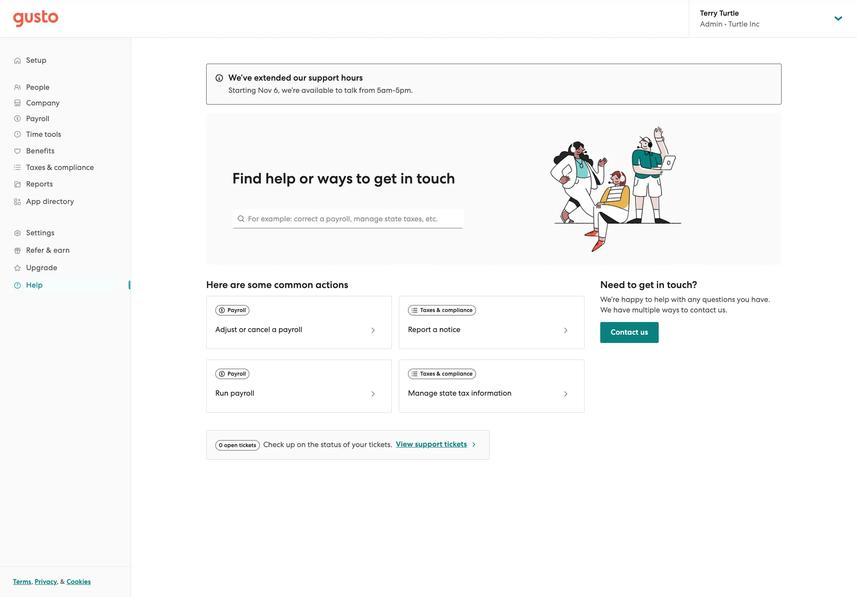Task type: vqa. For each thing, say whether or not it's contained in the screenshot.
Company
yes



Task type: describe. For each thing, give the bounding box(es) containing it.
time
[[26, 130, 43, 139]]

app directory
[[26, 197, 74, 206]]

get inside need to get in touch? we're happy to help with any questions you have. we have multiple ways to contact us.
[[639, 279, 654, 291]]

taxes & compliance for report
[[420, 307, 473, 314]]

refer
[[26, 246, 44, 255]]

support inside alert
[[309, 73, 339, 83]]

view
[[396, 440, 413, 449]]

we've
[[229, 73, 252, 83]]

to up happy
[[628, 279, 637, 291]]

in inside need to get in touch? we're happy to help with any questions you have. we have multiple ways to contact us.
[[657, 279, 665, 291]]

people
[[26, 83, 50, 92]]

questions
[[703, 295, 736, 304]]

contact us button
[[601, 322, 659, 343]]

& inside dropdown button
[[47, 163, 52, 172]]

information
[[472, 389, 512, 398]]

2 , from the left
[[57, 578, 59, 586]]

state
[[440, 389, 457, 398]]

adjust
[[215, 325, 237, 334]]

with
[[671, 295, 686, 304]]

check up on the status of your tickets.
[[263, 441, 393, 449]]

us.
[[718, 306, 728, 315]]

touch?
[[667, 279, 697, 291]]

report a notice
[[408, 325, 461, 334]]

2 a from the left
[[433, 325, 438, 334]]

contact us
[[611, 328, 648, 337]]

to down with
[[682, 306, 689, 315]]

need to get in touch? we're happy to help with any questions you have. we have multiple ways to contact us.
[[601, 279, 771, 315]]

ways inside need to get in touch? we're happy to help with any questions you have. we have multiple ways to contact us.
[[662, 306, 680, 315]]

privacy link
[[35, 578, 57, 586]]

taxes & compliance button
[[9, 160, 122, 175]]

taxes inside dropdown button
[[26, 163, 45, 172]]

upgrade link
[[9, 260, 122, 276]]

taxes & compliance inside taxes & compliance dropdown button
[[26, 163, 94, 172]]

0 vertical spatial get
[[374, 170, 397, 188]]

open
[[224, 442, 238, 449]]

payroll button
[[9, 111, 122, 126]]

of
[[343, 441, 350, 449]]

cookies
[[67, 578, 91, 586]]

have.
[[752, 295, 771, 304]]

admin
[[700, 20, 723, 28]]

compliance for manage
[[442, 371, 473, 377]]

time tools button
[[9, 126, 122, 142]]

status
[[321, 441, 341, 449]]

1 vertical spatial support
[[415, 440, 443, 449]]

reports
[[26, 180, 53, 188]]

upgrade
[[26, 263, 57, 272]]

on
[[297, 441, 306, 449]]

here
[[206, 279, 228, 291]]

5pm
[[396, 86, 411, 95]]

terms , privacy , & cookies
[[13, 578, 91, 586]]

1 vertical spatial turtle
[[729, 20, 748, 28]]

are
[[230, 279, 245, 291]]

find
[[232, 170, 262, 188]]

gusto navigation element
[[0, 38, 130, 308]]

1 vertical spatial payroll
[[230, 389, 254, 398]]

benefits
[[26, 147, 55, 155]]

0
[[219, 442, 223, 449]]

taxes for manage
[[420, 371, 435, 377]]

company button
[[9, 95, 122, 111]]

your
[[352, 441, 367, 449]]

& up report a notice
[[437, 307, 441, 314]]

app directory link
[[9, 194, 122, 209]]

terms link
[[13, 578, 31, 586]]

available
[[302, 86, 334, 95]]

run
[[215, 389, 229, 398]]

terry
[[700, 9, 718, 18]]

taxes & compliance for manage
[[420, 371, 473, 377]]

to up multiple
[[646, 295, 653, 304]]

contact
[[690, 306, 716, 315]]

earn
[[53, 246, 70, 255]]

inc
[[750, 20, 760, 28]]

.
[[411, 86, 413, 95]]

starting
[[229, 86, 256, 95]]

us
[[641, 328, 648, 337]]

we're
[[282, 86, 300, 95]]

run payroll
[[215, 389, 254, 398]]

contact
[[611, 328, 639, 337]]

terms
[[13, 578, 31, 586]]

settings
[[26, 229, 54, 237]]

taxes for report
[[420, 307, 435, 314]]

tax
[[459, 389, 470, 398]]

& left cookies button
[[60, 578, 65, 586]]



Task type: locate. For each thing, give the bounding box(es) containing it.
payroll
[[26, 114, 49, 123], [228, 307, 246, 314], [228, 371, 246, 377]]

, left cookies button
[[57, 578, 59, 586]]

taxes up report a notice
[[420, 307, 435, 314]]

&
[[47, 163, 52, 172], [46, 246, 52, 255], [437, 307, 441, 314], [437, 371, 441, 377], [60, 578, 65, 586]]

setup
[[26, 56, 47, 65]]

actions
[[316, 279, 348, 291]]

a left notice
[[433, 325, 438, 334]]

1 horizontal spatial ,
[[57, 578, 59, 586]]

1 , from the left
[[31, 578, 33, 586]]

we're
[[601, 295, 620, 304]]

1 a from the left
[[272, 325, 277, 334]]

you
[[737, 295, 750, 304]]

refer & earn
[[26, 246, 70, 255]]

6,
[[274, 86, 280, 95]]

cancel
[[248, 325, 270, 334]]

help inside need to get in touch? we're happy to help with any questions you have. we have multiple ways to contact us.
[[654, 295, 670, 304]]

find help or ways to get in touch
[[232, 170, 455, 188]]

taxes
[[26, 163, 45, 172], [420, 307, 435, 314], [420, 371, 435, 377]]

check
[[263, 441, 284, 449]]

starting nov 6, we're available to talk from 5am - 5pm .
[[229, 86, 413, 95]]

payroll right cancel
[[279, 325, 302, 334]]

2 vertical spatial payroll
[[228, 371, 246, 377]]

compliance for report
[[442, 307, 473, 314]]

payroll for run
[[228, 371, 246, 377]]

1 vertical spatial compliance
[[442, 307, 473, 314]]

we've extended our support hours alert
[[206, 64, 782, 105]]

compliance inside dropdown button
[[54, 163, 94, 172]]

a
[[272, 325, 277, 334], [433, 325, 438, 334]]

0 vertical spatial compliance
[[54, 163, 94, 172]]

cookies button
[[67, 577, 91, 588]]

tools
[[45, 130, 61, 139]]

compliance up manage state tax information
[[442, 371, 473, 377]]

0 vertical spatial or
[[299, 170, 314, 188]]

to up "for example: correct a payroll, manage state taxes, etc." field
[[356, 170, 371, 188]]

taxes & compliance up reports link
[[26, 163, 94, 172]]

or
[[299, 170, 314, 188], [239, 325, 246, 334]]

For example: correct a payroll, manage state taxes, etc. field
[[232, 209, 464, 229]]

payroll up time
[[26, 114, 49, 123]]

turtle up •
[[720, 9, 739, 18]]

reports link
[[9, 176, 122, 192]]

1 horizontal spatial or
[[299, 170, 314, 188]]

in
[[401, 170, 413, 188], [657, 279, 665, 291]]

taxes & compliance up notice
[[420, 307, 473, 314]]

-
[[393, 86, 396, 95]]

terry turtle admin • turtle inc
[[700, 9, 760, 28]]

help left with
[[654, 295, 670, 304]]

1 vertical spatial ways
[[662, 306, 680, 315]]

1 vertical spatial taxes
[[420, 307, 435, 314]]

nov
[[258, 86, 272, 95]]

1 vertical spatial payroll
[[228, 307, 246, 314]]

1 horizontal spatial tickets
[[445, 440, 467, 449]]

1 vertical spatial help
[[654, 295, 670, 304]]

0 vertical spatial help
[[266, 170, 296, 188]]

0 horizontal spatial in
[[401, 170, 413, 188]]

from
[[359, 86, 375, 95]]

compliance down benefits link
[[54, 163, 94, 172]]

0 horizontal spatial ways
[[317, 170, 353, 188]]

help link
[[9, 277, 122, 293]]

1 horizontal spatial in
[[657, 279, 665, 291]]

1 horizontal spatial support
[[415, 440, 443, 449]]

taxes & compliance up state
[[420, 371, 473, 377]]

0 horizontal spatial a
[[272, 325, 277, 334]]

, left privacy
[[31, 578, 33, 586]]

tickets for view support tickets
[[445, 440, 467, 449]]

refer & earn link
[[9, 243, 122, 258]]

benefits link
[[9, 143, 122, 159]]

notice
[[440, 325, 461, 334]]

time tools
[[26, 130, 61, 139]]

the
[[308, 441, 319, 449]]

turtle
[[720, 9, 739, 18], [729, 20, 748, 28]]

app
[[26, 197, 41, 206]]

support up starting nov 6, we're available to talk from 5am - 5pm .
[[309, 73, 339, 83]]

view support tickets link
[[396, 440, 478, 451]]

directory
[[43, 197, 74, 206]]

extended
[[254, 73, 291, 83]]

support
[[309, 73, 339, 83], [415, 440, 443, 449]]

0 vertical spatial taxes
[[26, 163, 45, 172]]

5am
[[377, 86, 393, 95]]

list containing people
[[0, 79, 130, 294]]

0 horizontal spatial support
[[309, 73, 339, 83]]

0 open tickets
[[219, 442, 256, 449]]

2 vertical spatial compliance
[[442, 371, 473, 377]]

1 horizontal spatial a
[[433, 325, 438, 334]]

here are some common actions
[[206, 279, 348, 291]]

1 horizontal spatial get
[[639, 279, 654, 291]]

1 horizontal spatial ways
[[662, 306, 680, 315]]

ways up "for example: correct a payroll, manage state taxes, etc." field
[[317, 170, 353, 188]]

0 vertical spatial support
[[309, 73, 339, 83]]

0 vertical spatial taxes & compliance
[[26, 163, 94, 172]]

hours
[[341, 73, 363, 83]]

1 horizontal spatial help
[[654, 295, 670, 304]]

we
[[601, 306, 612, 315]]

compliance up notice
[[442, 307, 473, 314]]

0 vertical spatial turtle
[[720, 9, 739, 18]]

happy
[[622, 295, 644, 304]]

0 vertical spatial ways
[[317, 170, 353, 188]]

manage
[[408, 389, 438, 398]]

any
[[688, 295, 701, 304]]

tickets for 0 open tickets
[[239, 442, 256, 449]]

& up state
[[437, 371, 441, 377]]

tickets
[[445, 440, 467, 449], [239, 442, 256, 449]]

support right view in the left bottom of the page
[[415, 440, 443, 449]]

adjust or cancel a payroll
[[215, 325, 302, 334]]

taxes & compliance
[[26, 163, 94, 172], [420, 307, 473, 314], [420, 371, 473, 377]]

payroll inside dropdown button
[[26, 114, 49, 123]]

to inside "we've extended our support hours" alert
[[336, 86, 343, 95]]

payroll up run payroll
[[228, 371, 246, 377]]

settings link
[[9, 225, 122, 241]]

taxes up reports
[[26, 163, 45, 172]]

company
[[26, 99, 60, 107]]

payroll for adjust
[[228, 307, 246, 314]]

payroll up adjust
[[228, 307, 246, 314]]

common
[[274, 279, 313, 291]]

1 vertical spatial get
[[639, 279, 654, 291]]

turtle right •
[[729, 20, 748, 28]]

a right cancel
[[272, 325, 277, 334]]

0 horizontal spatial or
[[239, 325, 246, 334]]

0 vertical spatial payroll
[[279, 325, 302, 334]]

we've extended our support hours
[[229, 73, 363, 83]]

multiple
[[632, 306, 660, 315]]

& down benefits
[[47, 163, 52, 172]]

some
[[248, 279, 272, 291]]

help right find
[[266, 170, 296, 188]]

0 horizontal spatial tickets
[[239, 442, 256, 449]]

& left earn at the left
[[46, 246, 52, 255]]

manage state tax information
[[408, 389, 512, 398]]

home image
[[13, 10, 58, 27]]

0 vertical spatial in
[[401, 170, 413, 188]]

0 horizontal spatial payroll
[[230, 389, 254, 398]]

payroll right run
[[230, 389, 254, 398]]

•
[[725, 20, 727, 28]]

help
[[266, 170, 296, 188], [654, 295, 670, 304]]

1 vertical spatial or
[[239, 325, 246, 334]]

ways down with
[[662, 306, 680, 315]]

list
[[0, 79, 130, 294]]

our
[[293, 73, 307, 83]]

1 vertical spatial in
[[657, 279, 665, 291]]

1 vertical spatial taxes & compliance
[[420, 307, 473, 314]]

setup link
[[9, 52, 122, 68]]

tickets.
[[369, 441, 393, 449]]

people button
[[9, 79, 122, 95]]

0 horizontal spatial get
[[374, 170, 397, 188]]

up
[[286, 441, 295, 449]]

0 vertical spatial payroll
[[26, 114, 49, 123]]

2 vertical spatial taxes
[[420, 371, 435, 377]]

to left talk
[[336, 86, 343, 95]]

talk
[[344, 86, 357, 95]]

get
[[374, 170, 397, 188], [639, 279, 654, 291]]

0 horizontal spatial help
[[266, 170, 296, 188]]

0 horizontal spatial ,
[[31, 578, 33, 586]]

in left touch
[[401, 170, 413, 188]]

need
[[601, 279, 625, 291]]

1 horizontal spatial payroll
[[279, 325, 302, 334]]

2 vertical spatial taxes & compliance
[[420, 371, 473, 377]]

payroll
[[279, 325, 302, 334], [230, 389, 254, 398]]

taxes up manage
[[420, 371, 435, 377]]

touch
[[417, 170, 455, 188]]

have
[[614, 306, 631, 315]]

in left touch?
[[657, 279, 665, 291]]



